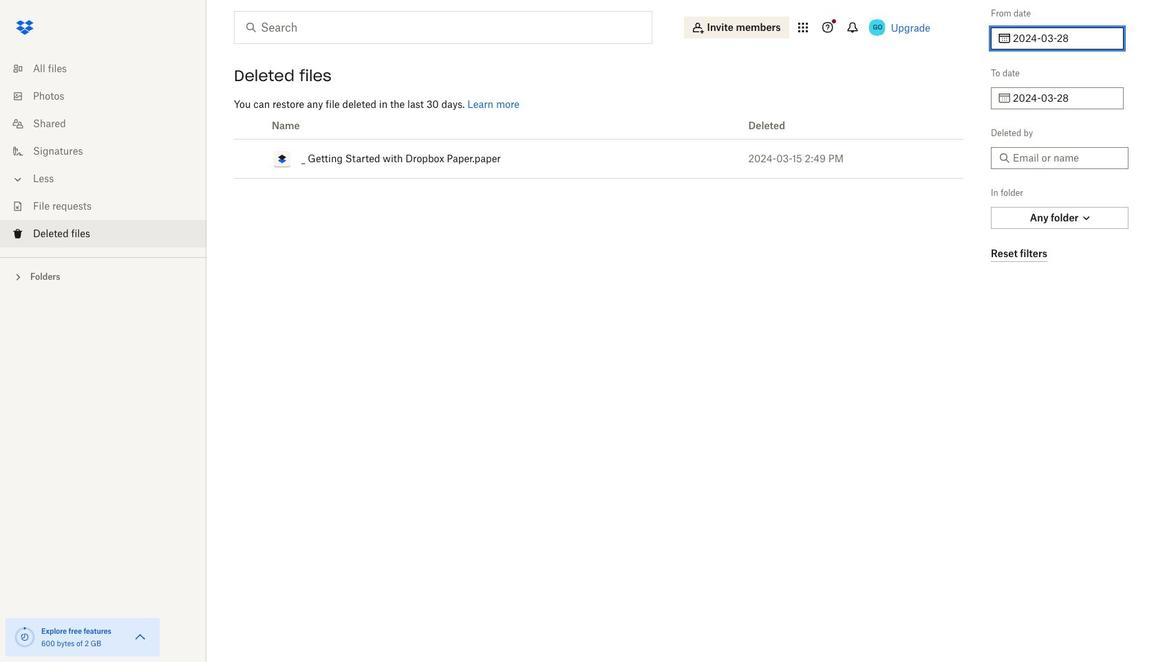 Task type: locate. For each thing, give the bounding box(es) containing it.
None text field
[[1013, 91, 1116, 106]]

2 column header from the left
[[737, 113, 964, 139]]

dropbox image
[[11, 14, 39, 41]]

None text field
[[1013, 31, 1116, 46]]

column header
[[268, 113, 737, 139], [737, 113, 964, 139]]

list
[[0, 47, 206, 257]]

list item
[[0, 220, 206, 248]]

table
[[234, 113, 964, 179]]

row
[[234, 113, 964, 139]]

quota usage image
[[14, 627, 36, 649]]

cell
[[234, 139, 268, 179]]



Task type: vqa. For each thing, say whether or not it's contained in the screenshot.
SEARCH IN FOLDER "DROPBOX" text field
yes



Task type: describe. For each thing, give the bounding box(es) containing it.
Search in folder "Dropbox" text field
[[261, 19, 624, 36]]

Email or name text field
[[1013, 151, 1120, 166]]

1 column header from the left
[[268, 113, 737, 139]]

less image
[[11, 173, 25, 187]]

quota usage progress bar
[[14, 627, 36, 649]]

select this row column header
[[234, 113, 268, 139]]

restore _ getting started with dropbox paper.paper row
[[234, 139, 964, 179]]



